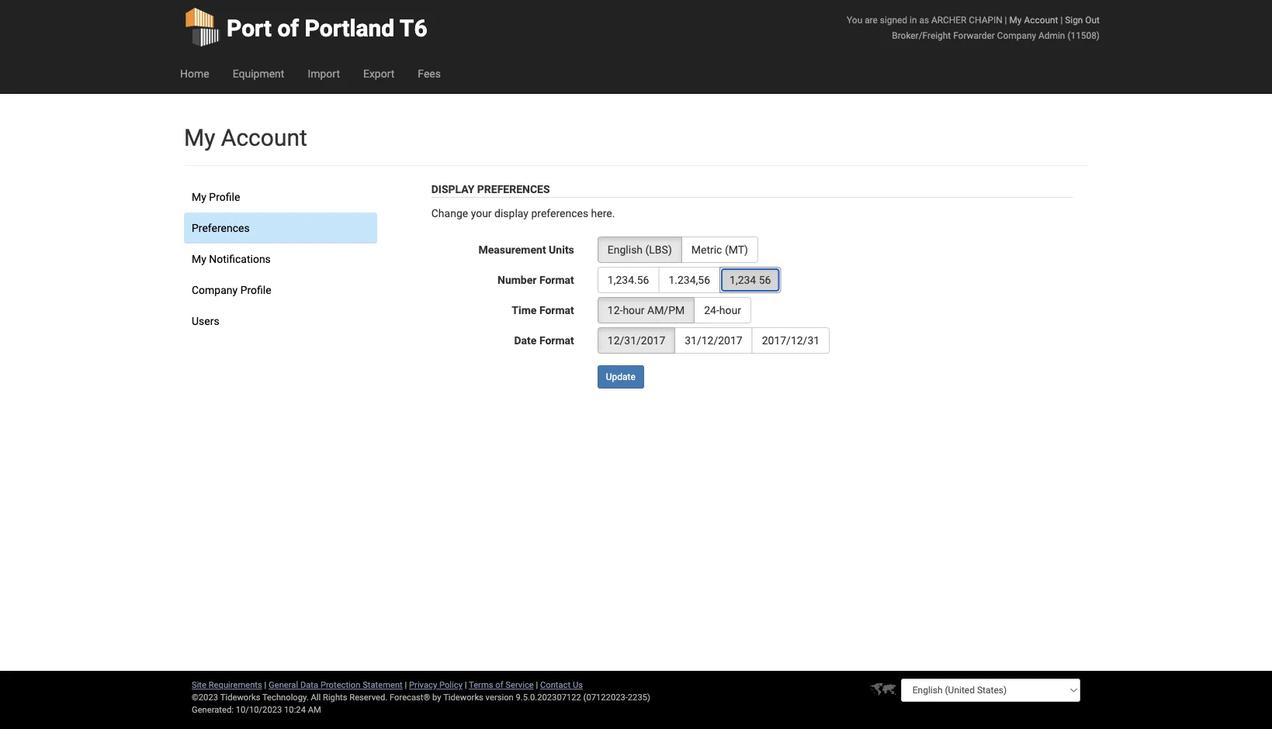 Task type: vqa. For each thing, say whether or not it's contained in the screenshot.
update
yes



Task type: describe. For each thing, give the bounding box(es) containing it.
| up 9.5.0.202307122
[[536, 680, 538, 690]]

data
[[300, 680, 318, 690]]

site requirements link
[[192, 680, 262, 690]]

port
[[227, 14, 272, 42]]

am/pm
[[647, 304, 685, 317]]

export button
[[352, 54, 406, 93]]

time
[[512, 304, 537, 317]]

account inside you are signed in as archer chapin | my account | sign out broker/freight forwarder company admin (11508)
[[1024, 14, 1058, 25]]

service
[[506, 680, 534, 690]]

company inside you are signed in as archer chapin | my account | sign out broker/freight forwarder company admin (11508)
[[997, 30, 1036, 41]]

company profile
[[192, 284, 271, 296]]

terms
[[469, 680, 493, 690]]

port of portland t6 link
[[184, 0, 427, 54]]

statement
[[363, 680, 403, 690]]

display preferences
[[431, 183, 550, 196]]

10/10/2023
[[236, 705, 282, 715]]

my account
[[184, 124, 307, 151]]

you
[[847, 14, 862, 25]]

change your display preferences here.
[[431, 207, 615, 220]]

as
[[919, 14, 929, 25]]

sign out link
[[1065, 14, 1100, 25]]

fees button
[[406, 54, 453, 93]]

out
[[1085, 14, 1100, 25]]

in
[[910, 14, 917, 25]]

english
[[608, 243, 643, 256]]

equipment
[[233, 67, 284, 80]]

protection
[[320, 680, 360, 690]]

change
[[431, 207, 468, 220]]

of inside site requirements | general data protection statement | privacy policy | terms of service | contact us ©2023 tideworks technology. all rights reserved. forecast® by tideworks version 9.5.0.202307122 (07122023-2235) generated: 10/10/2023 10:24 am
[[495, 680, 503, 690]]

date
[[514, 334, 537, 347]]

display
[[431, 183, 474, 196]]

signed
[[880, 14, 907, 25]]

contact us link
[[540, 680, 583, 690]]

reserved.
[[349, 693, 387, 703]]

24-hour
[[704, 304, 741, 317]]

| left sign at the right of page
[[1061, 14, 1063, 25]]

archer
[[931, 14, 967, 25]]

are
[[865, 14, 878, 25]]

| up tideworks
[[465, 680, 467, 690]]

update
[[606, 372, 636, 383]]

0 vertical spatial of
[[277, 14, 299, 42]]

you are signed in as archer chapin | my account | sign out broker/freight forwarder company admin (11508)
[[847, 14, 1100, 41]]

metric
[[691, 243, 722, 256]]

my account link
[[1009, 14, 1058, 25]]

contact
[[540, 680, 571, 690]]

by
[[432, 693, 441, 703]]

my profile
[[192, 191, 240, 203]]

measurement
[[478, 243, 546, 256]]

portland
[[305, 14, 394, 42]]

24-
[[704, 304, 719, 317]]

import
[[308, 67, 340, 80]]

notifications
[[209, 253, 271, 265]]

(11508)
[[1067, 30, 1100, 41]]

profile for company profile
[[240, 284, 271, 296]]

tideworks
[[443, 693, 483, 703]]

sign
[[1065, 14, 1083, 25]]

(mt)
[[725, 243, 748, 256]]

my for my account
[[184, 124, 215, 151]]

56
[[759, 274, 771, 286]]

equipment button
[[221, 54, 296, 93]]

my inside you are signed in as archer chapin | my account | sign out broker/freight forwarder company admin (11508)
[[1009, 14, 1022, 25]]



Task type: locate. For each thing, give the bounding box(es) containing it.
0 horizontal spatial hour
[[623, 304, 645, 317]]

broker/freight
[[892, 30, 951, 41]]

time format
[[512, 304, 574, 317]]

1 hour from the left
[[623, 304, 645, 317]]

1 vertical spatial company
[[192, 284, 238, 296]]

12/31/2017
[[608, 334, 665, 347]]

|
[[1005, 14, 1007, 25], [1061, 14, 1063, 25], [264, 680, 266, 690], [405, 680, 407, 690], [465, 680, 467, 690], [536, 680, 538, 690]]

format
[[539, 274, 574, 286], [539, 304, 574, 317], [539, 334, 574, 347]]

12-
[[608, 304, 623, 317]]

requirements
[[209, 680, 262, 690]]

0 vertical spatial company
[[997, 30, 1036, 41]]

0 horizontal spatial of
[[277, 14, 299, 42]]

3 format from the top
[[539, 334, 574, 347]]

1 horizontal spatial company
[[997, 30, 1036, 41]]

1 horizontal spatial preferences
[[477, 183, 550, 196]]

us
[[573, 680, 583, 690]]

generated:
[[192, 705, 234, 715]]

1 horizontal spatial of
[[495, 680, 503, 690]]

all
[[311, 693, 321, 703]]

rights
[[323, 693, 347, 703]]

preferences up display
[[477, 183, 550, 196]]

0 vertical spatial preferences
[[477, 183, 550, 196]]

home button
[[168, 54, 221, 93]]

privacy policy link
[[409, 680, 463, 690]]

©2023 tideworks
[[192, 693, 260, 703]]

profile for my profile
[[209, 191, 240, 203]]

2235)
[[628, 693, 650, 703]]

0 vertical spatial format
[[539, 274, 574, 286]]

1,234
[[730, 274, 756, 286]]

(lbs)
[[645, 243, 672, 256]]

forecast®
[[390, 693, 430, 703]]

version
[[486, 693, 514, 703]]

1 horizontal spatial hour
[[719, 304, 741, 317]]

hour for 24-
[[719, 304, 741, 317]]

my up my profile
[[184, 124, 215, 151]]

home
[[180, 67, 209, 80]]

2 vertical spatial format
[[539, 334, 574, 347]]

1 vertical spatial preferences
[[192, 222, 250, 234]]

general data protection statement link
[[269, 680, 403, 690]]

1.234,56
[[669, 274, 710, 286]]

update button
[[597, 366, 644, 389]]

english (lbs)
[[608, 243, 672, 256]]

| right chapin
[[1005, 14, 1007, 25]]

1 vertical spatial format
[[539, 304, 574, 317]]

company
[[997, 30, 1036, 41], [192, 284, 238, 296]]

hour down 1,234
[[719, 304, 741, 317]]

profile down notifications
[[240, 284, 271, 296]]

site requirements | general data protection statement | privacy policy | terms of service | contact us ©2023 tideworks technology. all rights reserved. forecast® by tideworks version 9.5.0.202307122 (07122023-2235) generated: 10/10/2023 10:24 am
[[192, 680, 650, 715]]

technology.
[[262, 693, 309, 703]]

export
[[363, 67, 395, 80]]

format for time format
[[539, 304, 574, 317]]

my up the my notifications
[[192, 191, 206, 203]]

users
[[192, 315, 219, 328]]

account
[[1024, 14, 1058, 25], [221, 124, 307, 151]]

my
[[1009, 14, 1022, 25], [184, 124, 215, 151], [192, 191, 206, 203], [192, 253, 206, 265]]

1,234 56
[[730, 274, 771, 286]]

hour up the 12/31/2017
[[623, 304, 645, 317]]

1 vertical spatial account
[[221, 124, 307, 151]]

1 vertical spatial of
[[495, 680, 503, 690]]

terms of service link
[[469, 680, 534, 690]]

my right chapin
[[1009, 14, 1022, 25]]

31/12/2017
[[685, 334, 743, 347]]

company up users
[[192, 284, 238, 296]]

company down my account link at the top right of page
[[997, 30, 1036, 41]]

measurement units
[[478, 243, 574, 256]]

chapin
[[969, 14, 1003, 25]]

general
[[269, 680, 298, 690]]

hour
[[623, 304, 645, 317], [719, 304, 741, 317]]

format right the time
[[539, 304, 574, 317]]

hour for 12-
[[623, 304, 645, 317]]

t6
[[400, 14, 427, 42]]

number
[[498, 274, 537, 286]]

0 horizontal spatial account
[[221, 124, 307, 151]]

1 horizontal spatial account
[[1024, 14, 1058, 25]]

2 hour from the left
[[719, 304, 741, 317]]

(07122023-
[[583, 693, 628, 703]]

0 vertical spatial profile
[[209, 191, 240, 203]]

my left notifications
[[192, 253, 206, 265]]

format for number format
[[539, 274, 574, 286]]

1,234.56
[[608, 274, 649, 286]]

2017/12/31
[[762, 334, 820, 347]]

admin
[[1039, 30, 1065, 41]]

profile up the my notifications
[[209, 191, 240, 203]]

of
[[277, 14, 299, 42], [495, 680, 503, 690]]

policy
[[439, 680, 463, 690]]

fees
[[418, 67, 441, 80]]

format right 'date'
[[539, 334, 574, 347]]

number format
[[498, 274, 574, 286]]

0 vertical spatial account
[[1024, 14, 1058, 25]]

profile
[[209, 191, 240, 203], [240, 284, 271, 296]]

forwarder
[[953, 30, 995, 41]]

12-hour am/pm
[[608, 304, 685, 317]]

2 format from the top
[[539, 304, 574, 317]]

am
[[308, 705, 321, 715]]

preferences
[[531, 207, 588, 220]]

preferences
[[477, 183, 550, 196], [192, 222, 250, 234]]

| left "general"
[[264, 680, 266, 690]]

1 format from the top
[[539, 274, 574, 286]]

display
[[494, 207, 529, 220]]

format down the units
[[539, 274, 574, 286]]

my for my profile
[[192, 191, 206, 203]]

site
[[192, 680, 206, 690]]

of up version
[[495, 680, 503, 690]]

10:24
[[284, 705, 306, 715]]

format for date format
[[539, 334, 574, 347]]

my notifications
[[192, 253, 271, 265]]

account down equipment popup button
[[221, 124, 307, 151]]

1 vertical spatial profile
[[240, 284, 271, 296]]

privacy
[[409, 680, 437, 690]]

account up 'admin' on the right of the page
[[1024, 14, 1058, 25]]

your
[[471, 207, 492, 220]]

preferences down my profile
[[192, 222, 250, 234]]

date format
[[514, 334, 574, 347]]

| up the forecast®
[[405, 680, 407, 690]]

metric (mt)
[[691, 243, 748, 256]]

9.5.0.202307122
[[516, 693, 581, 703]]

import button
[[296, 54, 352, 93]]

my for my notifications
[[192, 253, 206, 265]]

0 horizontal spatial company
[[192, 284, 238, 296]]

0 horizontal spatial preferences
[[192, 222, 250, 234]]

here.
[[591, 207, 615, 220]]

of right port
[[277, 14, 299, 42]]

port of portland t6
[[227, 14, 427, 42]]

units
[[549, 243, 574, 256]]



